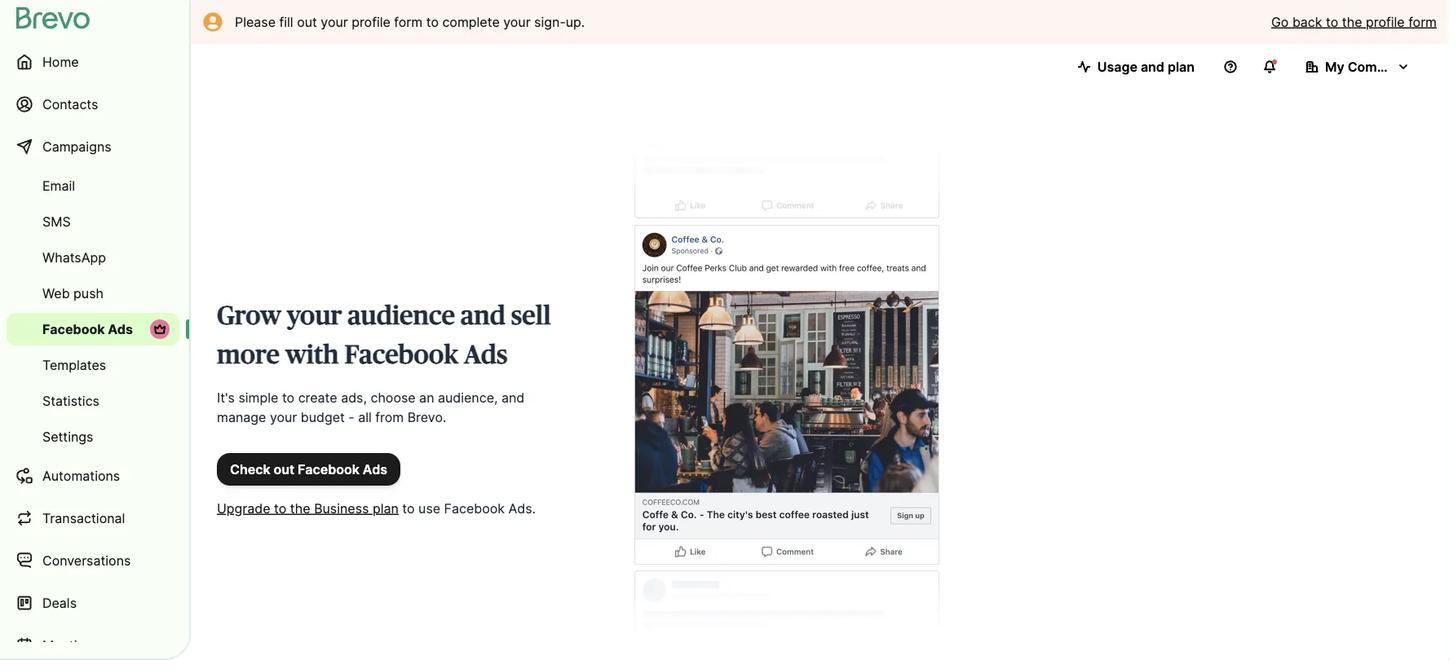 Task type: vqa. For each thing, say whether or not it's contained in the screenshot.
the Ads in "Check out Facebook Ads" button
no



Task type: locate. For each thing, give the bounding box(es) containing it.
0 vertical spatial and
[[1141, 59, 1165, 75]]

0 vertical spatial plan
[[1168, 59, 1195, 75]]

2 profile from the left
[[1366, 14, 1405, 30]]

your left sign-
[[503, 14, 531, 30]]

templates
[[42, 357, 106, 373]]

ads
[[108, 321, 133, 337], [464, 343, 508, 369], [363, 462, 387, 478]]

plan right 'usage' at right top
[[1168, 59, 1195, 75]]

ads inside grow your audience and sell more with facebook ads
[[464, 343, 508, 369]]

1 vertical spatial and
[[461, 303, 506, 329]]

simple
[[239, 390, 278, 406]]

the
[[1342, 14, 1362, 30], [290, 501, 310, 517]]

to
[[426, 14, 439, 30], [1326, 14, 1339, 30], [282, 390, 295, 406], [274, 501, 287, 517], [402, 501, 415, 517]]

your
[[321, 14, 348, 30], [503, 14, 531, 30], [287, 303, 342, 329], [270, 409, 297, 425]]

1 horizontal spatial ads
[[363, 462, 387, 478]]

form left complete
[[394, 14, 423, 30]]

automations link
[[7, 457, 179, 496]]

and inside button
[[1141, 59, 1165, 75]]

1 vertical spatial out
[[274, 462, 294, 478]]

complete
[[442, 14, 500, 30]]

0 horizontal spatial profile
[[352, 14, 391, 30]]

it's
[[217, 390, 235, 406]]

left___rvooi image
[[153, 323, 166, 336]]

usage and plan
[[1098, 59, 1195, 75]]

ads left left___rvooi icon
[[108, 321, 133, 337]]

go back to the profile form link
[[1271, 12, 1437, 32]]

facebook inside facebook ads 'link'
[[42, 321, 105, 337]]

sell
[[511, 303, 551, 329]]

1 vertical spatial ads
[[464, 343, 508, 369]]

campaigns link
[[7, 127, 179, 166]]

form
[[394, 14, 423, 30], [1409, 14, 1437, 30]]

ads inside button
[[363, 462, 387, 478]]

ads up audience, at the bottom left
[[464, 343, 508, 369]]

go
[[1271, 14, 1289, 30]]

automations
[[42, 468, 120, 484]]

facebook up business
[[298, 462, 360, 478]]

your right fill
[[321, 14, 348, 30]]

and
[[1141, 59, 1165, 75], [461, 303, 506, 329], [502, 390, 525, 406]]

facebook
[[42, 321, 105, 337], [345, 343, 459, 369], [298, 462, 360, 478], [444, 501, 505, 517]]

budget
[[301, 409, 345, 425]]

upgrade
[[217, 501, 270, 517]]

2 form from the left
[[1409, 14, 1437, 30]]

2 vertical spatial and
[[502, 390, 525, 406]]

contacts link
[[7, 85, 179, 124]]

the down the check out facebook ads button
[[290, 501, 310, 517]]

settings
[[42, 429, 93, 445]]

audience
[[348, 303, 455, 329]]

0 horizontal spatial plan
[[373, 501, 399, 517]]

plan left use at left
[[373, 501, 399, 517]]

plan inside button
[[1168, 59, 1195, 75]]

1 form from the left
[[394, 14, 423, 30]]

1 horizontal spatial the
[[1342, 14, 1362, 30]]

out right fill
[[297, 14, 317, 30]]

form for your
[[394, 14, 423, 30]]

profile
[[352, 14, 391, 30], [1366, 14, 1405, 30]]

your up with
[[287, 303, 342, 329]]

1 horizontal spatial profile
[[1366, 14, 1405, 30]]

and inside grow your audience and sell more with facebook ads
[[461, 303, 506, 329]]

2 vertical spatial ads
[[363, 462, 387, 478]]

0 horizontal spatial out
[[274, 462, 294, 478]]

fill
[[279, 14, 293, 30]]

sms link
[[7, 206, 179, 238]]

2 horizontal spatial ads
[[464, 343, 508, 369]]

facebook down audience
[[345, 343, 459, 369]]

1 profile from the left
[[352, 14, 391, 30]]

your inside it's simple to create ads, choose an audience, and manage your budget - all from brevo.
[[270, 409, 297, 425]]

my company button
[[1293, 51, 1423, 83]]

to left the create
[[282, 390, 295, 406]]

0 vertical spatial out
[[297, 14, 317, 30]]

ads up upgrade to the business plan to use facebook ads.
[[363, 462, 387, 478]]

and right 'usage' at right top
[[1141, 59, 1165, 75]]

the right back
[[1342, 14, 1362, 30]]

email
[[42, 178, 75, 194]]

upgrade to the business plan to use facebook ads.
[[217, 501, 536, 517]]

business
[[314, 501, 369, 517]]

0 vertical spatial ads
[[108, 321, 133, 337]]

an
[[419, 390, 434, 406]]

choose
[[371, 390, 416, 406]]

-
[[349, 409, 355, 425]]

plan
[[1168, 59, 1195, 75], [373, 501, 399, 517]]

facebook up the templates on the left bottom
[[42, 321, 105, 337]]

and right audience, at the bottom left
[[502, 390, 525, 406]]

usage
[[1098, 59, 1138, 75]]

out
[[297, 14, 317, 30], [274, 462, 294, 478]]

to left complete
[[426, 14, 439, 30]]

out right check
[[274, 462, 294, 478]]

grow your audience and sell more with facebook ads
[[217, 303, 551, 369]]

to inside it's simple to create ads, choose an audience, and manage your budget - all from brevo.
[[282, 390, 295, 406]]

statistics
[[42, 393, 99, 409]]

go back to the profile form
[[1271, 14, 1437, 30]]

1 horizontal spatial form
[[1409, 14, 1437, 30]]

templates link
[[7, 349, 179, 382]]

1 horizontal spatial plan
[[1168, 59, 1195, 75]]

form up my company button
[[1409, 14, 1437, 30]]

whatsapp
[[42, 250, 106, 265]]

form for the
[[1409, 14, 1437, 30]]

use
[[418, 501, 440, 517]]

profile for your
[[352, 14, 391, 30]]

0 horizontal spatial the
[[290, 501, 310, 517]]

it's simple to create ads, choose an audience, and manage your budget - all from brevo.
[[217, 390, 525, 425]]

and inside it's simple to create ads, choose an audience, and manage your budget - all from brevo.
[[502, 390, 525, 406]]

your down the simple
[[270, 409, 297, 425]]

and left "sell"
[[461, 303, 506, 329]]

0 vertical spatial the
[[1342, 14, 1362, 30]]

0 horizontal spatial form
[[394, 14, 423, 30]]

up.
[[566, 14, 585, 30]]

your inside grow your audience and sell more with facebook ads
[[287, 303, 342, 329]]

deals
[[42, 595, 77, 611]]

0 horizontal spatial ads
[[108, 321, 133, 337]]

deals link
[[7, 584, 179, 623]]



Task type: describe. For each thing, give the bounding box(es) containing it.
check out facebook ads
[[230, 462, 387, 478]]

home link
[[7, 42, 179, 82]]

ads.
[[509, 501, 536, 517]]

please
[[235, 14, 276, 30]]

1 vertical spatial plan
[[373, 501, 399, 517]]

facebook inside grow your audience and sell more with facebook ads
[[345, 343, 459, 369]]

whatsapp link
[[7, 241, 179, 274]]

conversations link
[[7, 542, 179, 581]]

from
[[375, 409, 404, 425]]

my company
[[1325, 59, 1408, 75]]

please fill out your profile form to complete your sign-up.
[[235, 14, 585, 30]]

all
[[358, 409, 372, 425]]

home
[[42, 54, 79, 70]]

check out facebook ads button
[[217, 453, 400, 486]]

push
[[73, 285, 104, 301]]

profile for the
[[1366, 14, 1405, 30]]

ads,
[[341, 390, 367, 406]]

contacts
[[42, 96, 98, 112]]

facebook ads link
[[7, 313, 179, 346]]

facebook inside the check out facebook ads button
[[298, 462, 360, 478]]

my
[[1325, 59, 1345, 75]]

sms
[[42, 214, 71, 230]]

1 vertical spatial the
[[290, 501, 310, 517]]

company
[[1348, 59, 1408, 75]]

conversations
[[42, 553, 131, 569]]

out inside button
[[274, 462, 294, 478]]

audience,
[[438, 390, 498, 406]]

facebook right use at left
[[444, 501, 505, 517]]

statistics link
[[7, 385, 179, 418]]

usage and plan button
[[1065, 51, 1208, 83]]

email link
[[7, 170, 179, 202]]

transactional link
[[7, 499, 179, 538]]

transactional
[[42, 511, 125, 526]]

brevo.
[[408, 409, 446, 425]]

meetings
[[42, 638, 99, 654]]

to left use at left
[[402, 501, 415, 517]]

upgrade to the business plan link
[[217, 501, 399, 517]]

sign-
[[534, 14, 566, 30]]

web
[[42, 285, 70, 301]]

ads inside 'link'
[[108, 321, 133, 337]]

meetings link
[[7, 626, 179, 661]]

more
[[217, 343, 280, 369]]

check
[[230, 462, 270, 478]]

to right upgrade
[[274, 501, 287, 517]]

grow
[[217, 303, 281, 329]]

facebook ads
[[42, 321, 133, 337]]

settings link
[[7, 421, 179, 453]]

campaigns
[[42, 139, 111, 155]]

manage
[[217, 409, 266, 425]]

web push link
[[7, 277, 179, 310]]

create
[[298, 390, 337, 406]]

with
[[285, 343, 339, 369]]

to right back
[[1326, 14, 1339, 30]]

back
[[1293, 14, 1322, 30]]

1 horizontal spatial out
[[297, 14, 317, 30]]

web push
[[42, 285, 104, 301]]



